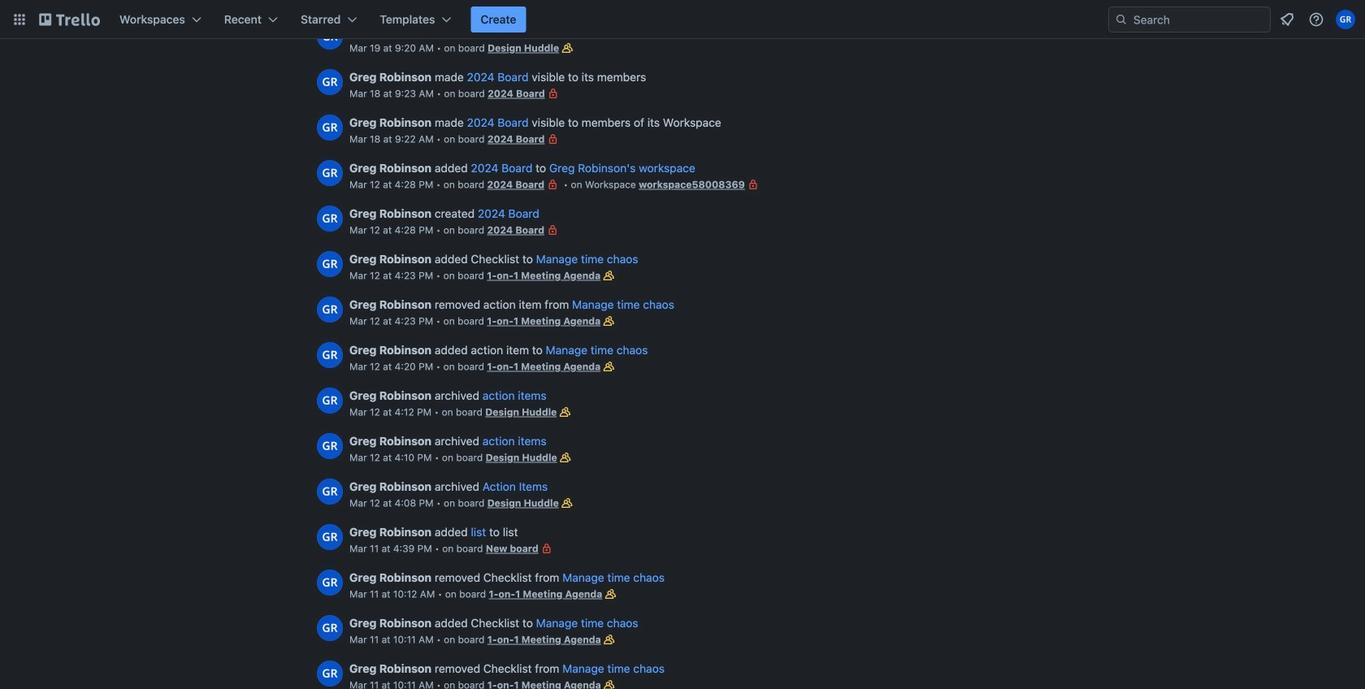 Task type: vqa. For each thing, say whether or not it's contained in the screenshot.
the Company Overview LINK
no



Task type: locate. For each thing, give the bounding box(es) containing it.
1 vertical spatial only board members can see and edit this board. image
[[544, 176, 561, 193]]

2 only board members can see and edit this board. image from the top
[[544, 222, 561, 238]]

4 greg robinson (gregrobinson96) image from the top
[[317, 433, 343, 459]]

back to home image
[[39, 7, 100, 33]]

1 vertical spatial only board members can see and edit this board. image
[[544, 222, 561, 238]]

0 vertical spatial all members of the workspace can see and edit this board. image
[[559, 40, 575, 56]]

2 vertical spatial all members of the workspace can see and edit this board. image
[[601, 677, 617, 689]]

greg robinson (gregrobinson96) image
[[317, 115, 343, 141], [317, 297, 343, 323], [317, 388, 343, 414], [317, 433, 343, 459]]

greg robinson (gregrobinson96) image
[[1336, 10, 1355, 29], [317, 69, 343, 95], [317, 160, 343, 186], [317, 206, 343, 232], [317, 251, 343, 277], [317, 342, 343, 368], [317, 479, 343, 505], [317, 524, 343, 550], [317, 570, 343, 596], [317, 615, 343, 641], [317, 661, 343, 687]]

1 greg robinson (gregrobinson96) image from the top
[[317, 115, 343, 141]]

all members of the workspace can see and edit this board. image
[[559, 40, 575, 56], [602, 586, 619, 602], [601, 677, 617, 689]]

only board members can see and edit this board. image
[[545, 85, 561, 102], [544, 222, 561, 238]]

0 notifications image
[[1277, 10, 1297, 29]]

all members of the workspace can see and edit this board. image
[[601, 267, 617, 284], [601, 313, 617, 329], [601, 358, 617, 375], [557, 404, 573, 420], [557, 449, 573, 466], [559, 495, 575, 511], [601, 631, 617, 648]]

1 only board members can see and edit this board. image from the top
[[545, 85, 561, 102]]

only board members can see and edit this board. image
[[545, 131, 561, 147], [544, 176, 561, 193], [539, 540, 555, 557]]

this workspace is private. it's not indexed or visible to those outside the workspace. image
[[745, 176, 761, 193]]

0 vertical spatial only board members can see and edit this board. image
[[545, 85, 561, 102]]

3 greg robinson (gregrobinson96) image from the top
[[317, 388, 343, 414]]



Task type: describe. For each thing, give the bounding box(es) containing it.
0 vertical spatial only board members can see and edit this board. image
[[545, 131, 561, 147]]

search image
[[1115, 13, 1128, 26]]

open information menu image
[[1308, 11, 1325, 28]]

1 vertical spatial all members of the workspace can see and edit this board. image
[[602, 586, 619, 602]]

primary element
[[0, 0, 1365, 39]]

2 vertical spatial only board members can see and edit this board. image
[[539, 540, 555, 557]]

2 greg robinson (gregrobinson96) image from the top
[[317, 297, 343, 323]]

Search field
[[1108, 7, 1271, 33]]



